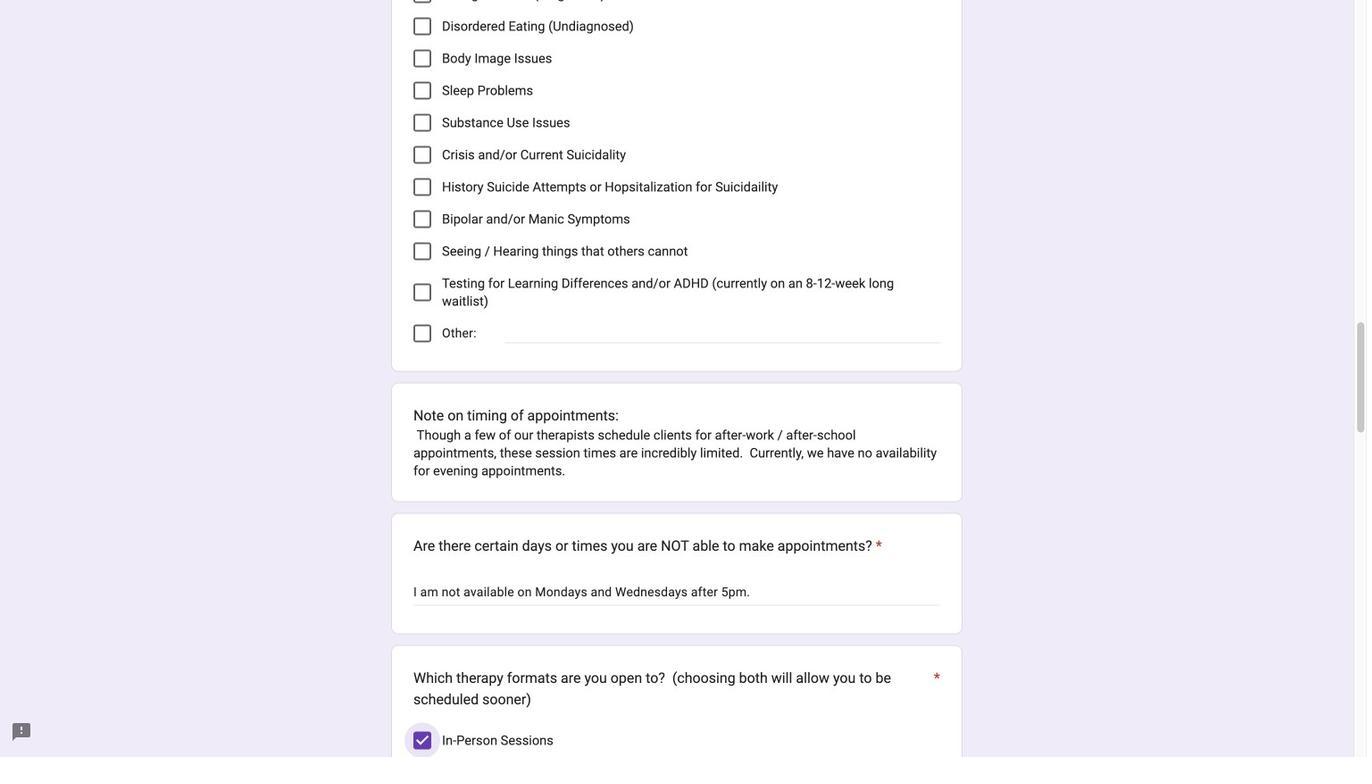 Task type: describe. For each thing, give the bounding box(es) containing it.
seeing / hearing things that others cannot image
[[415, 244, 430, 259]]

substance use issues image
[[415, 116, 430, 130]]

History Suicide Attempts or Hopsitalization for Suicidaility checkbox
[[414, 178, 431, 196]]

body image issues image
[[415, 52, 430, 66]]

eating disorder (diagnosed) image
[[415, 0, 430, 2]]

Other response text field
[[505, 322, 940, 343]]

testing for learning differences and/or adhd (currently on an 8-12-week long waitlist) image
[[415, 286, 430, 300]]

Substance Use Issues checkbox
[[414, 114, 431, 132]]

1 horizontal spatial required question element
[[931, 668, 940, 711]]

Crisis and/or Current Suicidality checkbox
[[414, 146, 431, 164]]

report a problem to google image
[[11, 722, 32, 743]]

1 heading from the top
[[414, 405, 940, 427]]

other: image
[[415, 327, 430, 341]]

Bipolar and/or Manic Symptoms checkbox
[[414, 210, 431, 228]]

Seeing / Hearing things that others cannot checkbox
[[414, 243, 431, 261]]

Sleep Problems checkbox
[[414, 82, 431, 100]]

2 heading from the top
[[414, 536, 882, 557]]

In-Person Sessions checkbox
[[414, 732, 431, 750]]



Task type: locate. For each thing, give the bounding box(es) containing it.
Testing for Learning Differences and/or ADHD (currently on an 8-12-week long waitlist) checkbox
[[414, 284, 431, 302]]

list
[[414, 0, 940, 350]]

in-person sessions image
[[414, 732, 431, 750]]

disordered eating (undiagnosed) image
[[415, 19, 430, 34]]

3 heading from the top
[[414, 668, 940, 711]]

2 vertical spatial heading
[[414, 668, 940, 711]]

history suicide attempts or hopsitalization for suicidaility image
[[415, 180, 430, 194]]

bipolar and/or manic symptoms image
[[415, 212, 430, 227]]

Body Image Issues checkbox
[[414, 50, 431, 68]]

0 vertical spatial heading
[[414, 405, 940, 427]]

Eating Disorder (Diagnosed) checkbox
[[414, 0, 431, 3]]

1 vertical spatial heading
[[414, 536, 882, 557]]

crisis and/or current suicidality image
[[415, 148, 430, 162]]

0 horizontal spatial required question element
[[872, 536, 882, 557]]

Other: checkbox
[[414, 325, 431, 343]]

0 vertical spatial required question element
[[872, 536, 882, 557]]

sleep problems image
[[415, 84, 430, 98]]

heading
[[414, 405, 940, 427], [414, 536, 882, 557], [414, 668, 940, 711]]

required question element
[[872, 536, 882, 557], [931, 668, 940, 711]]

Disordered Eating (Undiagnosed) checkbox
[[414, 18, 431, 35]]

list item
[[391, 383, 963, 503]]

1 vertical spatial required question element
[[931, 668, 940, 711]]

Your answer text field
[[414, 584, 940, 605]]



Task type: vqa. For each thing, say whether or not it's contained in the screenshot.
heading
yes



